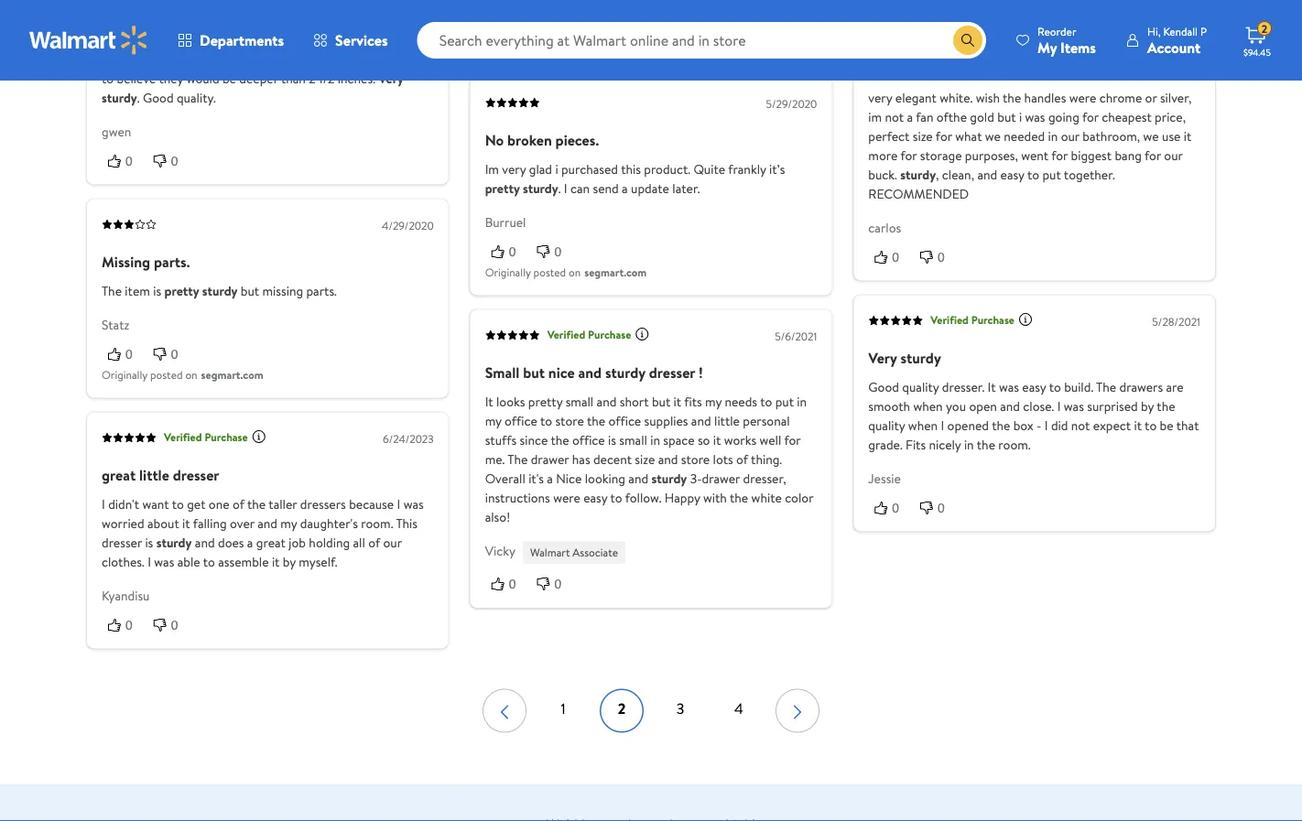 Task type: vqa. For each thing, say whether or not it's contained in the screenshot.
THE HOME to the top
no



Task type: locate. For each thing, give the bounding box(es) containing it.
i right clothes.
[[148, 553, 151, 571]]

walmart image
[[29, 26, 148, 55]]

a right does
[[247, 534, 253, 552]]

dresser.
[[942, 378, 985, 396]]

myself.
[[299, 553, 338, 571]]

we up purposes,
[[985, 128, 1001, 145]]

pretty down im
[[485, 180, 520, 198]]

put up personal
[[776, 393, 794, 411]]

verified for elegant dresser
[[931, 23, 969, 39]]

6/24/2023
[[383, 431, 434, 447]]

2 horizontal spatial the
[[1097, 378, 1117, 396]]

a right send
[[622, 180, 628, 198]]

purchase for great little dresser
[[205, 430, 248, 445]]

for right the well
[[784, 432, 801, 449]]

1 horizontal spatial store
[[681, 451, 710, 469]]

little up want
[[139, 465, 169, 485]]

verified purchase up thought.
[[164, 18, 248, 33]]

i up "this"
[[397, 496, 401, 513]]

1 vertical spatial segmart.com
[[201, 367, 263, 382]]

be inside way smaller than i thought. the face of the drawers led me to believe they would be deeper than 2 1/2 inches.
[[223, 70, 236, 88]]

to down looking
[[611, 489, 623, 507]]

to down went
[[1028, 166, 1040, 184]]

1 horizontal spatial pretty
[[485, 180, 520, 198]]

broken
[[508, 130, 552, 150]]

a left fan
[[907, 108, 913, 126]]

1 vertical spatial quality
[[869, 417, 905, 435]]

verified purchase for elegant dresser
[[931, 23, 1015, 39]]

when up fits
[[909, 417, 938, 435]]

the inside very elegant white. wish the handles were chrome or silver, im not a fan ofthe gold but i was going for cheapest price, perfect size for what we needed in our bathroom, we use it more for storage purposes, went for biggest bang for our buck.
[[1003, 89, 1022, 107]]

pretty down nice
[[528, 393, 563, 411]]

1 vertical spatial when
[[909, 417, 938, 435]]

2 left 1/2
[[309, 70, 316, 88]]

fits
[[906, 436, 926, 454]]

0 horizontal spatial put
[[776, 393, 794, 411]]

0 vertical spatial my
[[705, 393, 722, 411]]

2 vertical spatial is
[[145, 534, 153, 552]]

very right im
[[502, 161, 526, 178]]

the right wish
[[1003, 89, 1022, 107]]

i right the glad
[[555, 161, 558, 178]]

1 vertical spatial the
[[1097, 378, 1117, 396]]

very
[[379, 70, 404, 88], [869, 348, 897, 368]]

0 horizontal spatial our
[[383, 534, 402, 552]]

room. inside i didn't want to get one of the taller dressers because i was worried about it falling over and my daughter's room. this dresser is
[[361, 515, 393, 533]]

associate
[[573, 545, 618, 561]]

the
[[102, 282, 122, 300], [1097, 378, 1117, 396], [508, 451, 528, 469]]

verified up dresser
[[931, 23, 969, 39]]

1 horizontal spatial it
[[988, 378, 996, 396]]

Search search field
[[417, 22, 987, 59]]

lots
[[713, 451, 733, 469]]

0 horizontal spatial originally
[[102, 367, 148, 382]]

1 vertical spatial drawers
[[1120, 378, 1164, 396]]

drawers inside way smaller than i thought. the face of the drawers led me to believe they would be deeper than 2 1/2 inches.
[[341, 51, 385, 68]]

this
[[396, 515, 418, 533]]

thing.
[[751, 451, 782, 469]]

. down believe
[[137, 89, 140, 107]]

1 vertical spatial be
[[1160, 417, 1174, 435]]

face
[[278, 51, 301, 68]]

2 vertical spatial the
[[508, 451, 528, 469]]

0 horizontal spatial good
[[143, 89, 174, 107]]

previous page image
[[494, 697, 516, 727]]

drawers inside good quality dresser. it was easy to build. the drawers are smooth when you open and close. i was surprised by the quality when i opened the box - i did not expect it to be that grade. fits nicely in the room.
[[1120, 378, 1164, 396]]

our inside and does a great job holding all of our clothes. i was able to assemble it by myself.
[[383, 534, 402, 552]]

in inside good quality dresser. it was easy to build. the drawers are smooth when you open and close. i was surprised by the quality when i opened the box - i did not expect it to be that grade. fits nicely in the room.
[[964, 436, 974, 454]]

1 horizontal spatial drawers
[[1120, 378, 1164, 396]]

0 horizontal spatial my
[[281, 515, 297, 533]]

pretty inside 'im very glad i purchased this product. quite frankly it's pretty sturdy . i can send a update later.'
[[485, 180, 520, 198]]

easy up close.
[[1023, 378, 1047, 396]]

1 horizontal spatial posted
[[534, 264, 566, 280]]

drawers for the
[[1120, 378, 1164, 396]]

to up since at bottom
[[540, 412, 552, 430]]

good down they at the top left of page
[[143, 89, 174, 107]]

2
[[1262, 21, 1268, 36], [309, 70, 316, 88], [618, 699, 626, 719]]

very down led
[[379, 70, 404, 88]]

1 horizontal spatial room.
[[999, 436, 1031, 454]]

was up "this"
[[404, 496, 424, 513]]

1 horizontal spatial little
[[715, 412, 740, 430]]

2 vertical spatial pretty
[[528, 393, 563, 411]]

1 horizontal spatial were
[[1070, 89, 1097, 107]]

sturdy down believe
[[102, 89, 137, 107]]

purposes,
[[965, 147, 1018, 165]]

0 vertical spatial little
[[715, 412, 740, 430]]

price,
[[1155, 108, 1186, 126]]

later.
[[673, 180, 700, 198]]

purchase left my at right top
[[972, 23, 1015, 39]]

my up the stuffs
[[485, 412, 502, 430]]

be inside good quality dresser. it was easy to build. the drawers are smooth when you open and close. i was surprised by the quality when i opened the box - i did not expect it to be that grade. fits nicely in the room.
[[1160, 417, 1174, 435]]

purchase for small but nice and sturdy dresser !
[[588, 327, 631, 343]]

purchase for elegant dresser
[[972, 23, 1015, 39]]

5/28/2021
[[1153, 314, 1201, 329]]

dresser down worried
[[102, 534, 142, 552]]

it inside i didn't want to get one of the taller dressers because i was worried about it falling over and my daughter's room. this dresser is
[[182, 515, 190, 533]]

0 vertical spatial store
[[556, 412, 584, 430]]

our down "this"
[[383, 534, 402, 552]]

sturdy up "recommended"
[[901, 166, 936, 184]]

my down taller
[[281, 515, 297, 533]]

main content
[[87, 0, 1216, 733]]

0 vertical spatial posted
[[534, 264, 566, 280]]

than down face
[[281, 70, 306, 88]]

0 button
[[485, 30, 531, 48], [531, 30, 576, 48], [102, 151, 147, 170], [147, 151, 193, 170], [485, 242, 531, 261], [531, 242, 576, 261], [869, 248, 914, 266], [914, 248, 960, 266], [102, 345, 147, 363], [147, 345, 193, 363], [869, 498, 914, 517], [914, 498, 960, 517], [485, 575, 531, 594], [531, 575, 576, 594], [102, 616, 147, 634], [147, 616, 193, 634]]

in right needs
[[797, 393, 807, 411]]

0 horizontal spatial great
[[102, 465, 136, 485]]

walmart associate
[[530, 545, 618, 561]]

store up has
[[556, 412, 584, 430]]

4/29/2020
[[382, 218, 434, 233]]

1 link
[[541, 689, 585, 733]]

2 horizontal spatial pretty
[[528, 393, 563, 411]]

easy inside 3-drawer dresser, instructions were easy to follow. happy with the white color also!
[[584, 489, 608, 507]]

dresser inside i didn't want to get one of the taller dressers because i was worried about it falling over and my daughter's room. this dresser is
[[102, 534, 142, 552]]

with
[[703, 489, 727, 507]]

not inside very elegant white. wish the handles were chrome or silver, im not a fan ofthe gold but i was going for cheapest price, perfect size for what we needed in our bathroom, we use it more for storage purposes, went for biggest bang for our buck.
[[885, 108, 904, 126]]

account
[[1148, 37, 1201, 57]]

it inside good quality dresser. it was easy to build. the drawers are smooth when you open and close. i was surprised by the quality when i opened the box - i did not expect it to be that grade. fits nicely in the room.
[[988, 378, 996, 396]]

.
[[137, 89, 140, 107], [559, 180, 561, 198]]

1 vertical spatial posted
[[150, 367, 183, 382]]

1 horizontal spatial great
[[256, 534, 286, 552]]

the left "item"
[[102, 282, 122, 300]]

2 inside way smaller than i thought. the face of the drawers led me to believe they would be deeper than 2 1/2 inches.
[[309, 70, 316, 88]]

0 horizontal spatial very sturdy
[[102, 70, 404, 107]]

the
[[256, 51, 275, 68], [319, 51, 338, 68], [1003, 89, 1022, 107], [1157, 398, 1176, 416], [587, 412, 606, 430], [992, 417, 1011, 435], [551, 432, 569, 449], [977, 436, 996, 454], [730, 489, 749, 507], [247, 496, 266, 513]]

1 horizontal spatial size
[[913, 128, 933, 145]]

5/6/2021
[[775, 329, 817, 344]]

0 horizontal spatial very
[[502, 161, 526, 178]]

it's
[[529, 470, 544, 488]]

i didn't want to get one of the taller dressers because i was worried about it falling over and my daughter's room. this dresser is
[[102, 496, 424, 552]]

needs
[[725, 393, 758, 411]]

purchase
[[205, 18, 248, 33], [972, 23, 1015, 39], [972, 313, 1015, 328], [588, 327, 631, 343], [205, 430, 248, 445]]

0 vertical spatial by
[[1141, 398, 1154, 416]]

1 horizontal spatial parts.
[[306, 282, 337, 300]]

it up open
[[988, 378, 996, 396]]

instructions
[[485, 489, 550, 507]]

1 horizontal spatial office
[[572, 432, 605, 449]]

and down falling on the left bottom of the page
[[195, 534, 215, 552]]

1 vertical spatial my
[[485, 412, 502, 430]]

the up surprised
[[1097, 378, 1117, 396]]

0 horizontal spatial not
[[885, 108, 904, 126]]

pretty right "item"
[[164, 282, 199, 300]]

it inside it looks pretty small and short but it fits my needs to put in my office to store the office supplies and little personal stuffs since the office is small in space so it works well for me. the drawer has decent size and store lots of thing. overall it's a nice looking and
[[485, 393, 493, 411]]

and up box
[[1000, 398, 1020, 416]]

2 horizontal spatial verified purchase information image
[[1019, 312, 1033, 327]]

the inside good quality dresser. it was easy to build. the drawers are smooth when you open and close. i was surprised by the quality when i opened the box - i did not expect it to be that grade. fits nicely in the room.
[[1097, 378, 1117, 396]]

is down the about
[[145, 534, 153, 552]]

0 horizontal spatial 2
[[309, 70, 316, 88]]

it inside very elegant white. wish the handles were chrome or silver, im not a fan ofthe gold but i was going for cheapest price, perfect size for what we needed in our bathroom, we use it more for storage purposes, went for biggest bang for our buck.
[[1184, 128, 1192, 145]]

the inside it looks pretty small and short but it fits my needs to put in my office to store the office supplies and little personal stuffs since the office is small in space so it works well for me. the drawer has decent size and store lots of thing. overall it's a nice looking and
[[508, 451, 528, 469]]

it inside and does a great job holding all of our clothes. i was able to assemble it by myself.
[[272, 553, 280, 571]]

2 vertical spatial dresser
[[102, 534, 142, 552]]

2 right 1 at the left of the page
[[618, 699, 626, 719]]

posted for broken
[[534, 264, 566, 280]]

1 horizontal spatial verified purchase information image
[[635, 327, 650, 342]]

to down way on the top left
[[102, 70, 114, 88]]

i up nicely
[[941, 417, 945, 435]]

1 horizontal spatial the
[[508, 451, 528, 469]]

office down short
[[609, 412, 641, 430]]

segmart.com down 'the item is pretty sturdy but missing parts.'
[[201, 367, 263, 382]]

0 horizontal spatial .
[[137, 89, 140, 107]]

0 vertical spatial is
[[153, 282, 161, 300]]

looking
[[585, 470, 626, 488]]

0 horizontal spatial size
[[635, 451, 655, 469]]

in
[[1048, 128, 1058, 145], [797, 393, 807, 411], [651, 432, 660, 449], [964, 436, 974, 454]]

but right gold
[[998, 108, 1016, 126]]

1 horizontal spatial we
[[1144, 128, 1159, 145]]

0 vertical spatial segmart.com
[[585, 264, 647, 280]]

of inside it looks pretty small and short but it fits my needs to put in my office to store the office supplies and little personal stuffs since the office is small in space so it works well for me. the drawer has decent size and store lots of thing. overall it's a nice looking and
[[736, 451, 748, 469]]

holding
[[309, 534, 350, 552]]

0 vertical spatial drawers
[[341, 51, 385, 68]]

1 vertical spatial drawer
[[702, 470, 740, 488]]

1 horizontal spatial put
[[1043, 166, 1061, 184]]

0 vertical spatial small
[[566, 393, 594, 411]]

job
[[289, 534, 306, 552]]

very inside very elegant white. wish the handles were chrome or silver, im not a fan ofthe gold but i was going for cheapest price, perfect size for what we needed in our bathroom, we use it more for storage purposes, went for biggest bang for our buck.
[[869, 89, 893, 107]]

1 vertical spatial good
[[869, 378, 899, 396]]

and inside and does a great job holding all of our clothes. i was able to assemble it by myself.
[[195, 534, 215, 552]]

0 horizontal spatial were
[[553, 489, 581, 507]]

going
[[1049, 108, 1080, 126]]

clothes.
[[102, 553, 145, 571]]

purchased
[[561, 161, 618, 178]]

my right the fits
[[705, 393, 722, 411]]

im
[[869, 108, 882, 126]]

0 horizontal spatial posted
[[150, 367, 183, 382]]

of inside i didn't want to get one of the taller dressers because i was worried about it falling over and my daughter's room. this dresser is
[[233, 496, 244, 513]]

1 vertical spatial were
[[553, 489, 581, 507]]

it inside good quality dresser. it was easy to build. the drawers are smooth when you open and close. i was surprised by the quality when i opened the box - i did not expect it to be that grade. fits nicely in the room.
[[1134, 417, 1142, 435]]

by
[[1141, 398, 1154, 416], [283, 553, 296, 571]]

were inside very elegant white. wish the handles were chrome or silver, im not a fan ofthe gold but i was going for cheapest price, perfect size for what we needed in our bathroom, we use it more for storage purposes, went for biggest bang for our buck.
[[1070, 89, 1097, 107]]

verified purchase
[[164, 18, 248, 33], [931, 23, 1015, 39], [931, 313, 1015, 328], [547, 327, 631, 343], [164, 430, 248, 445]]

1 horizontal spatial segmart.com
[[585, 264, 647, 280]]

the inside i didn't want to get one of the taller dressers because i was worried about it falling over and my daughter's room. this dresser is
[[247, 496, 266, 513]]

for up 'storage'
[[936, 128, 953, 145]]

p
[[1201, 23, 1207, 39]]

i for way smaller than i thought. the face of the drawers led me to believe they would be deeper than 2 1/2 inches.
[[201, 51, 203, 68]]

believe
[[117, 70, 156, 88]]

1 vertical spatial 2
[[309, 70, 316, 88]]

opened
[[948, 417, 989, 435]]

i inside 'im very glad i purchased this product. quite frankly it's pretty sturdy . i can send a update later.'
[[555, 161, 558, 178]]

but inside it looks pretty small and short but it fits my needs to put in my office to store the office supplies and little personal stuffs since the office is small in space so it works well for me. the drawer has decent size and store lots of thing. overall it's a nice looking and
[[652, 393, 671, 411]]

0 vertical spatial pretty
[[485, 180, 520, 198]]

store
[[556, 412, 584, 430], [681, 451, 710, 469]]

our
[[1061, 128, 1080, 145], [1165, 147, 1183, 165], [383, 534, 402, 552]]

but left nice
[[523, 362, 545, 383]]

0 vertical spatial drawer
[[531, 451, 569, 469]]

1 vertical spatial easy
[[1023, 378, 1047, 396]]

. left can
[[559, 180, 561, 198]]

easy down purposes,
[[1001, 166, 1025, 184]]

on for broken
[[569, 264, 581, 280]]

2 horizontal spatial i
[[1019, 108, 1022, 126]]

buck.
[[869, 166, 898, 184]]

verified purchase for very sturdy
[[931, 313, 1015, 328]]

more
[[869, 147, 898, 165]]

2 vertical spatial 2
[[618, 699, 626, 719]]

was down handles
[[1025, 108, 1046, 126]]

verified purchase information image
[[1019, 312, 1033, 327], [635, 327, 650, 342], [252, 430, 266, 444]]

originally posted on segmart.com for parts.
[[102, 367, 263, 382]]

originally posted on segmart.com down burruel
[[485, 264, 647, 280]]

i inside very elegant white. wish the handles were chrome or silver, im not a fan ofthe gold but i was going for cheapest price, perfect size for what we needed in our bathroom, we use it more for storage purposes, went for biggest bang for our buck.
[[1019, 108, 1022, 126]]

to inside , clean, and easy to put together. recommended
[[1028, 166, 1040, 184]]

is up the decent
[[608, 432, 616, 449]]

very up smooth
[[869, 348, 897, 368]]

dresser
[[649, 362, 695, 383], [173, 465, 219, 485], [102, 534, 142, 552]]

we
[[985, 128, 1001, 145], [1144, 128, 1159, 145]]

on down can
[[569, 264, 581, 280]]

little inside it looks pretty small and short but it fits my needs to put in my office to store the office supplies and little personal stuffs since the office is small in space so it works well for me. the drawer has decent size and store lots of thing. overall it's a nice looking and
[[715, 412, 740, 430]]

1 vertical spatial great
[[256, 534, 286, 552]]

good up smooth
[[869, 378, 899, 396]]

0 horizontal spatial drawers
[[341, 51, 385, 68]]

2 inside 2 link
[[618, 699, 626, 719]]

1 horizontal spatial dresser
[[173, 465, 219, 485]]

0 horizontal spatial drawer
[[531, 451, 569, 469]]

to inside i didn't want to get one of the taller dressers because i was worried about it falling over and my daughter's room. this dresser is
[[172, 496, 184, 513]]

but up supplies
[[652, 393, 671, 411]]

we left the use
[[1144, 128, 1159, 145]]

,
[[936, 166, 939, 184]]

of right all in the bottom left of the page
[[368, 534, 380, 552]]

good
[[143, 89, 174, 107], [869, 378, 899, 396]]

1 vertical spatial our
[[1165, 147, 1183, 165]]

by down job
[[283, 553, 296, 571]]

1 horizontal spatial small
[[619, 432, 647, 449]]

verified purchase information image up i didn't want to get one of the taller dressers because i was worried about it falling over and my daughter's room. this dresser is
[[252, 430, 266, 444]]

small down small but nice and sturdy dresser !
[[566, 393, 594, 411]]

1 horizontal spatial our
[[1061, 128, 1080, 145]]

inches.
[[338, 70, 375, 88]]

assemble
[[218, 553, 269, 571]]

burruel
[[485, 213, 526, 231]]

i inside and does a great job holding all of our clothes. i was able to assemble it by myself.
[[148, 553, 151, 571]]

and inside i didn't want to get one of the taller dressers because i was worried about it falling over and my daughter's room. this dresser is
[[258, 515, 278, 533]]

over
[[230, 515, 254, 533]]

of right one
[[233, 496, 244, 513]]

for
[[1083, 108, 1099, 126], [936, 128, 953, 145], [901, 147, 917, 165], [1052, 147, 1068, 165], [1145, 147, 1161, 165], [784, 432, 801, 449]]

1 horizontal spatial .
[[559, 180, 561, 198]]

very sturdy down thought.
[[102, 70, 404, 107]]

for right went
[[1052, 147, 1068, 165]]

0 vertical spatial very sturdy
[[102, 70, 404, 107]]

office down looks
[[505, 412, 538, 430]]

1 horizontal spatial 2
[[618, 699, 626, 719]]

missing
[[262, 282, 303, 300]]

when
[[914, 398, 943, 416], [909, 417, 938, 435]]

to
[[102, 70, 114, 88], [1028, 166, 1040, 184], [1049, 378, 1061, 396], [760, 393, 773, 411], [540, 412, 552, 430], [1145, 417, 1157, 435], [611, 489, 623, 507], [172, 496, 184, 513], [203, 553, 215, 571]]

sturdy inside 'im very glad i purchased this product. quite frankly it's pretty sturdy . i can send a update later.'
[[523, 180, 559, 198]]

posted
[[534, 264, 566, 280], [150, 367, 183, 382]]

is
[[153, 282, 161, 300], [608, 432, 616, 449], [145, 534, 153, 552]]

0 vertical spatial put
[[1043, 166, 1061, 184]]

2 vertical spatial my
[[281, 515, 297, 533]]

office
[[505, 412, 538, 430], [609, 412, 641, 430], [572, 432, 605, 449]]

not right im
[[885, 108, 904, 126]]

were up "going"
[[1070, 89, 1097, 107]]

1 vertical spatial room.
[[361, 515, 393, 533]]

reorder
[[1038, 23, 1077, 39]]

segmart.com down send
[[585, 264, 647, 280]]

purchase up dresser.
[[972, 313, 1015, 328]]

i
[[201, 51, 203, 68], [1019, 108, 1022, 126], [555, 161, 558, 178]]

great
[[102, 465, 136, 485], [256, 534, 286, 552]]

to left build.
[[1049, 378, 1061, 396]]

verified for great little dresser
[[164, 430, 202, 445]]

drawer inside 3-drawer dresser, instructions were easy to follow. happy with the white color also!
[[702, 470, 740, 488]]

build.
[[1065, 378, 1094, 396]]

Walmart Site-Wide search field
[[417, 22, 987, 59]]

it down the get
[[182, 515, 190, 533]]

room. inside good quality dresser. it was easy to build. the drawers are smooth when you open and close. i was surprised by the quality when i opened the box - i did not expect it to be that grade. fits nicely in the room.
[[999, 436, 1031, 454]]

quality up smooth
[[903, 378, 939, 396]]

i inside way smaller than i thought. the face of the drawers led me to believe they would be deeper than 2 1/2 inches.
[[201, 51, 203, 68]]

to inside and does a great job holding all of our clothes. i was able to assemble it by myself.
[[203, 553, 215, 571]]

carlos
[[869, 219, 902, 237]]

follow.
[[625, 489, 662, 507]]

our down "going"
[[1061, 128, 1080, 145]]

0 horizontal spatial the
[[102, 282, 122, 300]]

looks
[[496, 393, 525, 411]]

1 horizontal spatial my
[[485, 412, 502, 430]]

1 vertical spatial by
[[283, 553, 296, 571]]

1 horizontal spatial very
[[869, 348, 897, 368]]

easy inside good quality dresser. it was easy to build. the drawers are smooth when you open and close. i was surprised by the quality when i opened the box - i did not expect it to be that grade. fits nicely in the room.
[[1023, 378, 1047, 396]]

were down nice
[[553, 489, 581, 507]]

i left can
[[564, 180, 568, 198]]

0 horizontal spatial be
[[223, 70, 236, 88]]

very up im
[[869, 89, 893, 107]]

little up works
[[715, 412, 740, 430]]

0 horizontal spatial pretty
[[164, 282, 199, 300]]

works
[[724, 432, 757, 449]]

0 vertical spatial were
[[1070, 89, 1097, 107]]

than
[[173, 51, 197, 68], [281, 70, 306, 88]]

led
[[388, 51, 404, 68]]

2 horizontal spatial my
[[705, 393, 722, 411]]

it left looks
[[485, 393, 493, 411]]

of inside way smaller than i thought. the face of the drawers led me to believe they would be deeper than 2 1/2 inches.
[[305, 51, 316, 68]]

verified purchase up dresser.
[[931, 313, 1015, 328]]

and inside , clean, and easy to put together. recommended
[[978, 166, 998, 184]]

very inside 'im very glad i purchased this product. quite frankly it's pretty sturdy . i can send a update later.'
[[502, 161, 526, 178]]

verified purchase for small but nice and sturdy dresser !
[[547, 327, 631, 343]]

i up did
[[1058, 398, 1061, 416]]

0 horizontal spatial originally posted on segmart.com
[[102, 367, 263, 382]]

size down fan
[[913, 128, 933, 145]]

1 horizontal spatial originally posted on segmart.com
[[485, 264, 647, 280]]

drawer down lots
[[702, 470, 740, 488]]

purchase up small but nice and sturdy dresser !
[[588, 327, 631, 343]]

a inside 'im very glad i purchased this product. quite frankly it's pretty sturdy . i can send a update later.'
[[622, 180, 628, 198]]

search icon image
[[961, 33, 976, 48]]

originally
[[485, 264, 531, 280], [102, 367, 148, 382]]

drawer inside it looks pretty small and short but it fits my needs to put in my office to store the office supplies and little personal stuffs since the office is small in space so it works well for me. the drawer has decent size and store lots of thing. overall it's a nice looking and
[[531, 451, 569, 469]]

0 horizontal spatial segmart.com
[[201, 367, 263, 382]]

1 vertical spatial is
[[608, 432, 616, 449]]

purchase for very sturdy
[[972, 313, 1015, 328]]

nicely
[[929, 436, 961, 454]]

has
[[572, 451, 590, 469]]

1 horizontal spatial be
[[1160, 417, 1174, 435]]

verified purchase information image up close.
[[1019, 312, 1033, 327]]

on for parts.
[[185, 367, 197, 382]]

very
[[869, 89, 893, 107], [502, 161, 526, 178]]

2 vertical spatial our
[[383, 534, 402, 552]]

1 horizontal spatial than
[[281, 70, 306, 88]]



Task type: describe. For each thing, give the bounding box(es) containing it.
size inside it looks pretty small and short but it fits my needs to put in my office to store the office supplies and little personal stuffs since the office is small in space so it works well for me. the drawer has decent size and store lots of thing. overall it's a nice looking and
[[635, 451, 655, 469]]

1 we from the left
[[985, 128, 1001, 145]]

but inside very elegant white. wish the handles were chrome or silver, im not a fan ofthe gold but i was going for cheapest price, perfect size for what we needed in our bathroom, we use it more for storage purposes, went for biggest bang for our buck.
[[998, 108, 1016, 126]]

was inside i didn't want to get one of the taller dressers because i was worried about it falling over and my daughter's room. this dresser is
[[404, 496, 424, 513]]

2 horizontal spatial office
[[609, 412, 641, 430]]

fan
[[916, 108, 934, 126]]

a inside it looks pretty small and short but it fits my needs to put in my office to store the office supplies and little personal stuffs since the office is small in space so it works well for me. the drawer has decent size and store lots of thing. overall it's a nice looking and
[[547, 470, 553, 488]]

supplies
[[644, 412, 688, 430]]

1 vertical spatial very sturdy
[[869, 348, 942, 368]]

and down space
[[658, 451, 678, 469]]

and does a great job holding all of our clothes. i was able to assemble it by myself.
[[102, 534, 402, 571]]

, clean, and easy to put together. recommended
[[869, 166, 1115, 203]]

sturdy up happy
[[652, 470, 687, 488]]

did
[[1052, 417, 1069, 435]]

pieces.
[[556, 130, 599, 150]]

drawers for inches.
[[341, 51, 385, 68]]

nice
[[549, 362, 575, 383]]

originally for no
[[485, 264, 531, 280]]

not inside good quality dresser. it was easy to build. the drawers are smooth when you open and close. i was surprised by the quality when i opened the box - i did not expect it to be that grade. fits nicely in the room.
[[1072, 417, 1090, 435]]

0 horizontal spatial store
[[556, 412, 584, 430]]

verified purchase information image for great little dresser
[[252, 430, 266, 444]]

smooth
[[869, 398, 911, 416]]

by inside and does a great job holding all of our clothes. i was able to assemble it by myself.
[[283, 553, 296, 571]]

0 vertical spatial very
[[379, 70, 404, 88]]

it's
[[770, 161, 785, 178]]

fits
[[684, 393, 702, 411]]

2 we from the left
[[1144, 128, 1159, 145]]

easy for dresser.
[[1023, 378, 1047, 396]]

items
[[1061, 37, 1096, 57]]

was down build.
[[1064, 398, 1084, 416]]

what
[[956, 128, 982, 145]]

space
[[664, 432, 695, 449]]

would
[[187, 70, 219, 88]]

was inside very elegant white. wish the handles were chrome or silver, im not a fan ofthe gold but i was going for cheapest price, perfect size for what we needed in our bathroom, we use it more for storage purposes, went for biggest bang for our buck.
[[1025, 108, 1046, 126]]

0 horizontal spatial office
[[505, 412, 538, 430]]

1 vertical spatial parts.
[[306, 282, 337, 300]]

went
[[1022, 147, 1049, 165]]

the inside 3-drawer dresser, instructions were easy to follow. happy with the white color also!
[[730, 489, 749, 507]]

does
[[218, 534, 244, 552]]

1 vertical spatial dresser
[[173, 465, 219, 485]]

put inside it looks pretty small and short but it fits my needs to put in my office to store the office supplies and little personal stuffs since the office is small in space so it works well for me. the drawer has decent size and store lots of thing. overall it's a nice looking and
[[776, 393, 794, 411]]

cheapest
[[1102, 108, 1152, 126]]

0 vertical spatial our
[[1061, 128, 1080, 145]]

originally for missing
[[102, 367, 148, 382]]

decent
[[594, 451, 632, 469]]

my
[[1038, 37, 1057, 57]]

-
[[1037, 417, 1042, 435]]

easy inside , clean, and easy to put together. recommended
[[1001, 166, 1025, 184]]

1 vertical spatial pretty
[[164, 282, 199, 300]]

together.
[[1064, 166, 1115, 184]]

0 vertical spatial .
[[137, 89, 140, 107]]

color
[[785, 489, 814, 507]]

i left didn't
[[102, 496, 105, 513]]

open
[[970, 398, 997, 416]]

small but nice and sturdy dresser !
[[485, 362, 703, 383]]

the left box
[[992, 417, 1011, 435]]

. good quality.
[[137, 89, 216, 107]]

hi, kendall p account
[[1148, 23, 1207, 57]]

elegant
[[896, 89, 937, 107]]

the item is pretty sturdy but missing parts.
[[102, 282, 337, 300]]

daughter's
[[300, 515, 358, 533]]

frankly
[[728, 161, 766, 178]]

since
[[520, 432, 548, 449]]

missing
[[102, 252, 150, 272]]

kyandisu
[[102, 587, 150, 605]]

the up deeper
[[256, 51, 275, 68]]

small
[[485, 362, 520, 383]]

was inside and does a great job holding all of our clothes. i was able to assemble it by myself.
[[154, 553, 174, 571]]

verified for very sturdy
[[931, 313, 969, 328]]

wish
[[976, 89, 1000, 107]]

0 vertical spatial the
[[102, 282, 122, 300]]

1 vertical spatial small
[[619, 432, 647, 449]]

to up personal
[[760, 393, 773, 411]]

the down are
[[1157, 398, 1176, 416]]

0 vertical spatial 2
[[1262, 21, 1268, 36]]

main content containing elegant dresser
[[87, 0, 1216, 733]]

missing parts.
[[102, 252, 190, 272]]

overall
[[485, 470, 526, 488]]

is inside i didn't want to get one of the taller dressers because i was worried about it falling over and my daughter's room. this dresser is
[[145, 534, 153, 552]]

deeper
[[239, 70, 278, 88]]

didn't
[[108, 496, 139, 513]]

white
[[752, 489, 782, 507]]

my inside i didn't want to get one of the taller dressers because i was worried about it falling over and my daughter's room. this dresser is
[[281, 515, 297, 533]]

gwen
[[102, 122, 131, 140]]

worried
[[102, 515, 144, 533]]

smaller
[[130, 51, 170, 68]]

0 horizontal spatial parts.
[[154, 252, 190, 272]]

sturdy down the about
[[156, 534, 192, 552]]

i for im very glad i purchased this product. quite frankly it's pretty sturdy . i can send a update later.
[[555, 161, 558, 178]]

verified up smaller
[[164, 18, 202, 33]]

0 vertical spatial when
[[914, 398, 943, 416]]

3-drawer dresser, instructions were easy to follow. happy with the white color also!
[[485, 470, 814, 526]]

0 vertical spatial great
[[102, 465, 136, 485]]

1
[[561, 699, 566, 719]]

ofthe
[[937, 108, 967, 126]]

it left the fits
[[674, 393, 682, 411]]

able
[[177, 553, 200, 571]]

i right -
[[1045, 417, 1048, 435]]

segmart.com for no broken pieces.
[[585, 264, 647, 280]]

and left short
[[597, 393, 617, 411]]

happy
[[665, 489, 700, 507]]

way smaller than i thought. the face of the drawers led me to believe they would be deeper than 2 1/2 inches.
[[102, 51, 425, 88]]

nice
[[556, 470, 582, 488]]

perfect
[[869, 128, 910, 145]]

1 vertical spatial very
[[869, 348, 897, 368]]

and up so
[[691, 412, 711, 430]]

were inside 3-drawer dresser, instructions were easy to follow. happy with the white color also!
[[553, 489, 581, 507]]

$94.45
[[1244, 46, 1271, 58]]

needed
[[1004, 128, 1045, 145]]

product.
[[644, 161, 691, 178]]

pretty inside it looks pretty small and short but it fits my needs to put in my office to store the office supplies and little personal stuffs since the office is small in space so it works well for me. the drawer has decent size and store lots of thing. overall it's a nice looking and
[[528, 393, 563, 411]]

dresser
[[921, 58, 970, 79]]

i inside 'im very glad i purchased this product. quite frankly it's pretty sturdy . i can send a update later.'
[[564, 180, 568, 198]]

verified purchase information image for very sturdy
[[1019, 312, 1033, 327]]

for right "going"
[[1083, 108, 1099, 126]]

is inside it looks pretty small and short but it fits my needs to put in my office to store the office supplies and little personal stuffs since the office is small in space so it works well for me. the drawer has decent size and store lots of thing. overall it's a nice looking and
[[608, 432, 616, 449]]

by inside good quality dresser. it was easy to build. the drawers are smooth when you open and close. i was surprised by the quality when i opened the box - i did not expect it to be that grade. fits nicely in the room.
[[1141, 398, 1154, 416]]

in inside very elegant white. wish the handles were chrome or silver, im not a fan ofthe gold but i was going for cheapest price, perfect size for what we needed in our bathroom, we use it more for storage purposes, went for biggest bang for our buck.
[[1048, 128, 1058, 145]]

segmart.com for missing parts.
[[201, 367, 263, 382]]

the right since at bottom
[[551, 432, 569, 449]]

storage
[[920, 147, 962, 165]]

no
[[485, 130, 504, 150]]

services
[[335, 30, 388, 50]]

reorder my items
[[1038, 23, 1096, 57]]

want
[[142, 496, 169, 513]]

stuffs
[[485, 432, 517, 449]]

white.
[[940, 89, 973, 107]]

a inside and does a great job holding all of our clothes. i was able to assemble it by myself.
[[247, 534, 253, 552]]

sturdy up smooth
[[901, 348, 942, 368]]

well
[[760, 432, 782, 449]]

glad
[[529, 161, 552, 178]]

. inside 'im very glad i purchased this product. quite frankly it's pretty sturdy . i can send a update later.'
[[559, 180, 561, 198]]

2 horizontal spatial our
[[1165, 147, 1183, 165]]

short
[[620, 393, 649, 411]]

verified for small but nice and sturdy dresser !
[[547, 327, 586, 343]]

in down supplies
[[651, 432, 660, 449]]

0 horizontal spatial small
[[566, 393, 594, 411]]

departments
[[200, 30, 284, 50]]

great inside and does a great job holding all of our clothes. i was able to assemble it by myself.
[[256, 534, 286, 552]]

to inside way smaller than i thought. the face of the drawers led me to believe they would be deeper than 2 1/2 inches.
[[102, 70, 114, 88]]

1 vertical spatial store
[[681, 451, 710, 469]]

and up follow.
[[629, 470, 649, 488]]

posted for parts.
[[150, 367, 183, 382]]

3-
[[690, 470, 702, 488]]

you
[[946, 398, 966, 416]]

purchase up thought.
[[205, 18, 248, 33]]

dressers
[[300, 496, 346, 513]]

!
[[699, 362, 703, 383]]

a inside very elegant white. wish the handles were chrome or silver, im not a fan ofthe gold but i was going for cheapest price, perfect size for what we needed in our bathroom, we use it more for storage purposes, went for biggest bang for our buck.
[[907, 108, 913, 126]]

2 horizontal spatial dresser
[[649, 362, 695, 383]]

originally posted on segmart.com for broken
[[485, 264, 647, 280]]

for inside it looks pretty small and short but it fits my needs to put in my office to store the office supplies and little personal stuffs since the office is small in space so it works well for me. the drawer has decent size and store lots of thing. overall it's a nice looking and
[[784, 432, 801, 449]]

9/22/2023
[[384, 19, 434, 35]]

the down 'opened'
[[977, 436, 996, 454]]

was up box
[[999, 378, 1019, 396]]

grade.
[[869, 436, 903, 454]]

this
[[621, 161, 641, 178]]

to left the that
[[1145, 417, 1157, 435]]

and inside good quality dresser. it was easy to build. the drawers are smooth when you open and close. i was surprised by the quality when i opened the box - i did not expect it to be that grade. fits nicely in the room.
[[1000, 398, 1020, 416]]

all
[[353, 534, 365, 552]]

size inside very elegant white. wish the handles were chrome or silver, im not a fan ofthe gold but i was going for cheapest price, perfect size for what we needed in our bathroom, we use it more for storage purposes, went for biggest bang for our buck.
[[913, 128, 933, 145]]

sturdy up short
[[605, 362, 646, 383]]

the up 1/2
[[319, 51, 338, 68]]

0 vertical spatial quality
[[903, 378, 939, 396]]

1/2
[[319, 70, 335, 88]]

so
[[698, 432, 710, 449]]

verified purchase for great little dresser
[[164, 430, 248, 445]]

departments button
[[163, 18, 299, 62]]

for right more
[[901, 147, 917, 165]]

verified purchase information image for small but nice and sturdy dresser !
[[635, 327, 650, 342]]

thought.
[[206, 51, 253, 68]]

way
[[102, 51, 127, 68]]

for right bang
[[1145, 147, 1161, 165]]

to inside 3-drawer dresser, instructions were easy to follow. happy with the white color also!
[[611, 489, 623, 507]]

0 horizontal spatial than
[[173, 51, 197, 68]]

hi,
[[1148, 23, 1161, 39]]

and right nice
[[578, 362, 602, 383]]

0 vertical spatial good
[[143, 89, 174, 107]]

put inside , clean, and easy to put together. recommended
[[1043, 166, 1061, 184]]

0 horizontal spatial little
[[139, 465, 169, 485]]

next page image
[[787, 697, 809, 727]]

clean,
[[942, 166, 975, 184]]

it right so
[[713, 432, 721, 449]]

good inside good quality dresser. it was easy to build. the drawers are smooth when you open and close. i was surprised by the quality when i opened the box - i did not expect it to be that grade. fits nicely in the room.
[[869, 378, 899, 396]]

but left the missing
[[241, 282, 259, 300]]

they
[[159, 70, 183, 88]]

the up has
[[587, 412, 606, 430]]

sturdy left the missing
[[202, 282, 238, 300]]

of inside and does a great job holding all of our clothes. i was able to assemble it by myself.
[[368, 534, 380, 552]]

easy for dresser,
[[584, 489, 608, 507]]



